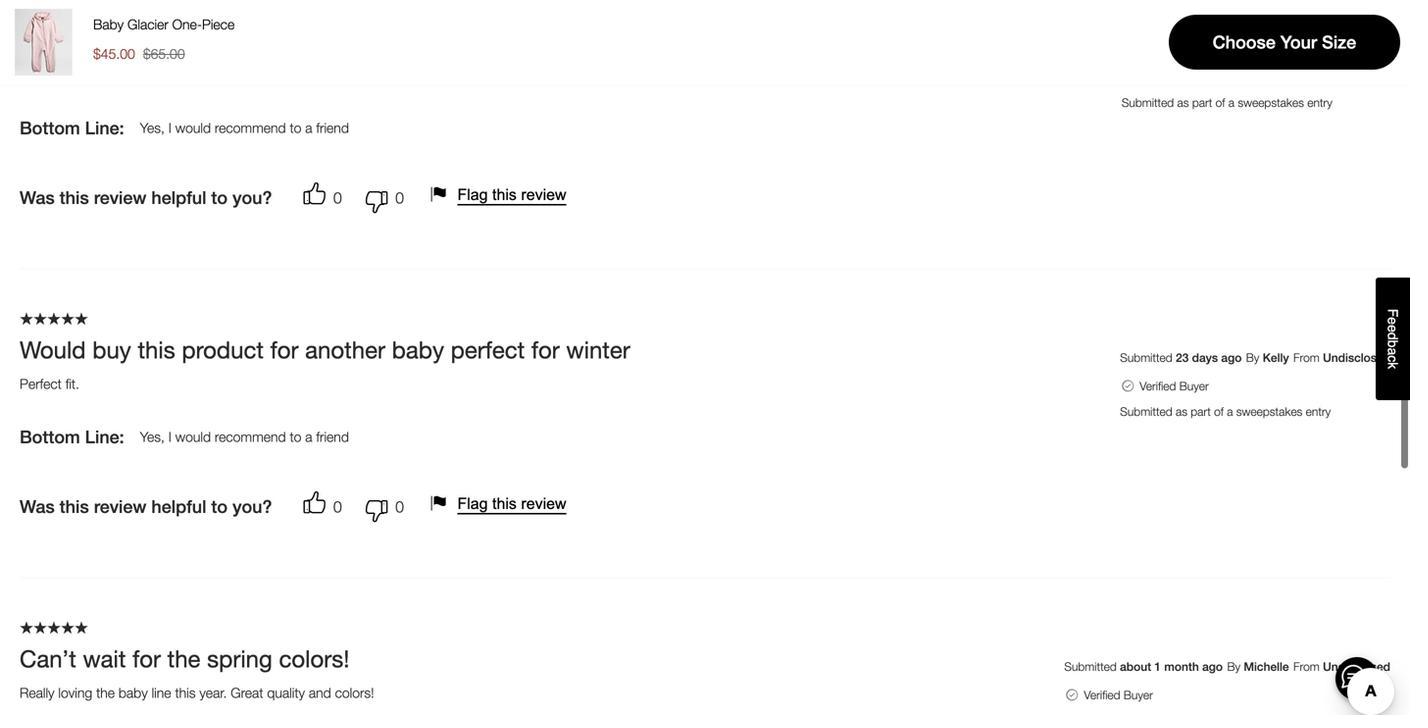 Task type: vqa. For each thing, say whether or not it's contained in the screenshot.
second Arctic from left
no



Task type: locate. For each thing, give the bounding box(es) containing it.
1 bottom line: from the top
[[20, 118, 124, 138]]

from right michelle
[[1294, 660, 1320, 674]]

undisclosed right your on the right of the page
[[1323, 42, 1391, 55]]

a
[[1229, 96, 1235, 109], [305, 120, 312, 136], [1386, 348, 1401, 355], [1227, 405, 1234, 418], [305, 429, 312, 445]]

and left is
[[274, 67, 296, 83]]

colors! right quality on the left bottom
[[335, 685, 374, 701]]

from right kelly
[[1294, 351, 1320, 364]]

submitted for i will be buying more
[[1122, 42, 1174, 55]]

0 vertical spatial as
[[1178, 96, 1189, 109]]

buyer down about
[[1124, 688, 1154, 702]]

bottom
[[20, 118, 80, 138], [20, 427, 80, 447]]

colors!
[[279, 645, 350, 673], [335, 685, 374, 701]]

1 vertical spatial by
[[1247, 351, 1260, 364]]

1 vertical spatial verified buyer
[[1140, 379, 1209, 393]]

entry
[[1308, 96, 1333, 109], [1306, 405, 1331, 418]]

1 bottom from the top
[[20, 118, 80, 138]]

2 from from the top
[[1294, 351, 1320, 364]]

verified buyer down about
[[1084, 688, 1154, 702]]

0 vertical spatial flag this review button
[[428, 183, 574, 206]]

was this review helpful to you?
[[20, 187, 272, 208], [20, 496, 272, 517]]

0 vertical spatial submitted as part of a sweepstakes entry
[[1122, 96, 1333, 109]]

a down is
[[305, 120, 312, 136]]

1 was this review helpful to you? from the top
[[20, 187, 272, 208]]

as down 23
[[1176, 405, 1188, 418]]

1 vertical spatial flag this review button
[[428, 492, 574, 515]]

for
[[270, 336, 299, 364], [532, 336, 560, 364], [133, 645, 161, 673]]

from for would buy this product for another baby perfect for winter
[[1294, 351, 1320, 364]]

submitted 21 days ago by april from undisclosed
[[1122, 42, 1391, 55]]

the up really loving the baby line this year. great quality and colors! at the bottom left of the page
[[167, 645, 201, 673]]

verified buyer for would buy this product for another baby perfect for winter
[[1140, 379, 1209, 393]]

2 recommend from the top
[[215, 429, 286, 445]]

piece
[[202, 16, 235, 32]]

days for would buy this product for another baby perfect for winter
[[1193, 351, 1218, 364]]

sweepstakes down april
[[1238, 96, 1305, 109]]

0 vertical spatial and
[[274, 67, 296, 83]]

from
[[1294, 42, 1320, 55], [1294, 351, 1320, 364], [1294, 660, 1320, 674]]

c
[[1386, 355, 1401, 362]]

2 was from the top
[[20, 496, 55, 517]]

0 vertical spatial line:
[[85, 118, 124, 138]]

0 vertical spatial you?
[[233, 187, 272, 208]]

1 vertical spatial was
[[20, 496, 55, 517]]

yes, i would recommend to a friend
[[140, 120, 349, 136], [140, 429, 349, 445]]

2 vertical spatial verified buyer
[[1084, 688, 1154, 702]]

1 vertical spatial helpful
[[151, 496, 206, 517]]

2 you? from the top
[[233, 496, 272, 517]]

to
[[290, 120, 302, 136], [211, 187, 228, 208], [290, 429, 302, 445], [211, 496, 228, 517]]

flag this review button for would buy this product for another baby perfect for winter
[[428, 492, 574, 515]]

2 line: from the top
[[85, 427, 124, 447]]

1 vertical spatial recommend
[[215, 429, 286, 445]]

baby left 'perfect'
[[392, 336, 444, 364]]

1 vertical spatial line:
[[85, 427, 124, 447]]

yes, i would recommend to a friend for for
[[140, 429, 349, 445]]

submitted as part of a sweepstakes entry down submitted 23 days ago by kelly from undisclosed at the right of page
[[1121, 405, 1331, 418]]

0 button
[[304, 178, 350, 217], [350, 178, 412, 217], [304, 487, 350, 526], [350, 487, 412, 526]]

ago right month
[[1203, 660, 1223, 674]]

undisclosed
[[1323, 42, 1391, 55], [1323, 351, 1391, 364], [1323, 660, 1391, 674]]

bottom line: down grandson
[[20, 118, 124, 138]]

baby left "line"
[[119, 685, 148, 701]]

1 vertical spatial friend
[[316, 429, 349, 445]]

was
[[20, 187, 55, 208], [20, 496, 55, 517]]

a up k
[[1386, 348, 1401, 355]]

0 vertical spatial was this review helpful to you?
[[20, 187, 272, 208]]

buyer down 23
[[1180, 379, 1209, 393]]

0 vertical spatial recommend
[[215, 120, 286, 136]]

1 vertical spatial baby
[[119, 685, 148, 701]]

1 vertical spatial buyer
[[1180, 379, 1209, 393]]

verified buyer down 21
[[1142, 70, 1211, 84]]

1 vertical spatial you?
[[233, 496, 272, 517]]

would down product
[[175, 429, 211, 445]]

0 vertical spatial i
[[20, 27, 26, 55]]

and
[[274, 67, 296, 83], [309, 685, 331, 701]]

flag this review button
[[428, 183, 574, 206], [428, 492, 574, 515]]

the
[[167, 645, 201, 673], [96, 685, 115, 701]]

1 would from the top
[[175, 120, 211, 136]]

2 undisclosed from the top
[[1323, 351, 1391, 364]]

was this review helpful to you? for product
[[20, 496, 272, 517]]

1 vertical spatial part
[[1191, 405, 1211, 418]]

entry for would buy this product for another baby perfect for winter
[[1306, 405, 1331, 418]]

e up d
[[1386, 317, 1401, 325]]

you? for for
[[233, 496, 272, 517]]

is
[[300, 67, 309, 83]]

this
[[217, 67, 237, 83], [492, 186, 517, 203], [60, 187, 89, 208], [138, 336, 175, 364], [492, 495, 517, 512], [60, 496, 89, 517], [175, 685, 196, 701]]

great
[[231, 685, 263, 701]]

by left kelly
[[1247, 351, 1260, 364]]

helpful for product
[[151, 496, 206, 517]]

flag this review for i will be buying more
[[458, 186, 567, 203]]

2 would from the top
[[175, 429, 211, 445]]

submitted for can't wait for the spring colors!
[[1065, 660, 1117, 674]]

part for i will be buying more
[[1193, 96, 1213, 109]]

2 bottom from the top
[[20, 427, 80, 447]]

friend down would buy this product for another baby perfect for winter
[[316, 429, 349, 445]]

as down 21
[[1178, 96, 1189, 109]]

days right 21
[[1194, 42, 1220, 55]]

f e e d b a c k button
[[1376, 278, 1411, 400]]

flag this review
[[458, 186, 567, 203], [458, 495, 567, 512]]

bottom line: for buy
[[20, 427, 124, 447]]

2 friend from the top
[[316, 429, 349, 445]]

f e e d b a c k
[[1386, 309, 1401, 369]]

0 vertical spatial friend
[[316, 120, 349, 136]]

0 vertical spatial verified buyer
[[1142, 70, 1211, 84]]

verified buyer
[[1142, 70, 1211, 84], [1140, 379, 1209, 393], [1084, 688, 1154, 702]]

baby
[[392, 336, 444, 364], [119, 685, 148, 701]]

buy
[[92, 336, 131, 364]]

for up "line"
[[133, 645, 161, 673]]

0 vertical spatial would
[[175, 120, 211, 136]]

yes,
[[140, 120, 165, 136], [140, 429, 165, 445]]

submitted for would buy this product for another baby perfect for winter
[[1121, 351, 1173, 364]]

1 vertical spatial flag
[[458, 495, 488, 512]]

1 vertical spatial bottom
[[20, 427, 80, 447]]

friend
[[316, 120, 349, 136], [316, 429, 349, 445]]

2 vertical spatial from
[[1294, 660, 1320, 674]]

of for would buy this product for another baby perfect for winter
[[1215, 405, 1224, 418]]

submitted as part of a sweepstakes entry
[[1122, 96, 1333, 109], [1121, 405, 1331, 418]]

1 horizontal spatial for
[[270, 336, 299, 364]]

would
[[175, 120, 211, 136], [175, 429, 211, 445]]

was for i
[[20, 187, 55, 208]]

verified down 23
[[1140, 379, 1177, 393]]

2 flag this review button from the top
[[428, 492, 574, 515]]

bottom line: down fit.
[[20, 427, 124, 447]]

verified for would buy this product for another baby perfect for winter
[[1140, 379, 1177, 393]]

0 horizontal spatial and
[[274, 67, 296, 83]]

1 vertical spatial as
[[1176, 405, 1188, 418]]

verified buyer for can't wait for the spring colors!
[[1084, 688, 1154, 702]]

month
[[1165, 660, 1200, 674]]

1 helpful from the top
[[151, 187, 206, 208]]

2 vertical spatial i
[[168, 429, 172, 445]]

1 vertical spatial would
[[175, 429, 211, 445]]

submitted as part of a sweepstakes entry for i will be buying more
[[1122, 96, 1333, 109]]

1 vertical spatial flag this review
[[458, 495, 567, 512]]

0 vertical spatial the
[[167, 645, 201, 673]]

e up b
[[1386, 325, 1401, 332]]

1 vertical spatial sweepstakes
[[1237, 405, 1303, 418]]

1 vertical spatial undisclosed
[[1323, 351, 1391, 364]]

2 e from the top
[[1386, 325, 1401, 332]]

more
[[183, 27, 236, 55]]

k
[[1386, 362, 1401, 369]]

entry for i will be buying more
[[1308, 96, 1333, 109]]

0 horizontal spatial the
[[96, 685, 115, 701]]

submitted
[[1122, 42, 1174, 55], [1122, 96, 1174, 109], [1121, 351, 1173, 364], [1121, 405, 1173, 418], [1065, 660, 1117, 674]]

wait
[[83, 645, 126, 673]]

perfect
[[20, 376, 62, 392]]

baby glacier one-piece
[[93, 16, 235, 32]]

1 vertical spatial from
[[1294, 351, 1320, 364]]

colors! up quality on the left bottom
[[279, 645, 350, 673]]

1 vertical spatial submitted as part of a sweepstakes entry
[[1121, 405, 1331, 418]]

1 vertical spatial verified
[[1140, 379, 1177, 393]]

undisclosed for would buy this product for another baby perfect for winter
[[1323, 351, 1391, 364]]

the right loving
[[96, 685, 115, 701]]

1 vertical spatial days
[[1193, 351, 1218, 364]]

0 vertical spatial entry
[[1308, 96, 1333, 109]]

1 vertical spatial yes,
[[140, 429, 165, 445]]

undisclosed for i will be buying more
[[1323, 42, 1391, 55]]

days right 23
[[1193, 351, 1218, 364]]

days
[[1194, 42, 1220, 55], [1193, 351, 1218, 364]]

0
[[333, 188, 342, 207], [395, 188, 404, 207], [333, 497, 342, 516], [395, 497, 404, 516]]

glacier
[[128, 16, 169, 32]]

part down submitted 21 days ago by april from undisclosed
[[1193, 96, 1213, 109]]

by for would buy this product for another baby perfect for winter
[[1247, 351, 1260, 364]]

of down submitted 23 days ago by kelly from undisclosed at the right of page
[[1215, 405, 1224, 418]]

i for will
[[168, 120, 172, 136]]

1 vertical spatial of
[[1215, 405, 1224, 418]]

0 horizontal spatial baby
[[119, 685, 148, 701]]

0 vertical spatial colors!
[[279, 645, 350, 673]]

verified down about
[[1084, 688, 1121, 702]]

1 yes, i would recommend to a friend from the top
[[140, 120, 349, 136]]

ago
[[1223, 42, 1244, 55], [1222, 351, 1242, 364], [1203, 660, 1223, 674]]

friend down the very
[[316, 120, 349, 136]]

1 was from the top
[[20, 187, 55, 208]]

1 line: from the top
[[85, 118, 124, 138]]

2 helpful from the top
[[151, 496, 206, 517]]

1 vertical spatial yes, i would recommend to a friend
[[140, 429, 349, 445]]

1 recommend from the top
[[215, 120, 286, 136]]

from right april
[[1294, 42, 1320, 55]]

in
[[203, 67, 213, 83]]

2 vertical spatial verified
[[1084, 688, 1121, 702]]

1 vertical spatial and
[[309, 685, 331, 701]]

2 horizontal spatial for
[[532, 336, 560, 364]]

submitted about 1 month ago by michelle from undisclosed
[[1065, 660, 1391, 674]]

bottom line: for will
[[20, 118, 124, 138]]

0 vertical spatial by
[[1248, 42, 1261, 55]]

recommend down product
[[215, 429, 286, 445]]

bottom down grandson
[[20, 118, 80, 138]]

submitted as part of a sweepstakes entry down submitted 21 days ago by april from undisclosed
[[1122, 96, 1333, 109]]

1 vertical spatial bottom line:
[[20, 427, 124, 447]]

fit.
[[65, 376, 79, 392]]

0 vertical spatial part
[[1193, 96, 1213, 109]]

buyer down 21
[[1181, 70, 1211, 84]]

0 vertical spatial yes, i would recommend to a friend
[[140, 120, 349, 136]]

line: for be
[[85, 118, 124, 138]]

1 flag this review button from the top
[[428, 183, 574, 206]]

yes, for product
[[140, 429, 165, 445]]

0 vertical spatial sweepstakes
[[1238, 96, 1305, 109]]

2 yes, i would recommend to a friend from the top
[[140, 429, 349, 445]]

sweepstakes for would buy this product for another baby perfect for winter
[[1237, 405, 1303, 418]]

line: down buy
[[85, 427, 124, 447]]

1 vertical spatial i
[[168, 120, 172, 136]]

2 was this review helpful to you? from the top
[[20, 496, 272, 517]]

for left another
[[270, 336, 299, 364]]

baby
[[93, 16, 124, 32]]

and right quality on the left bottom
[[309, 685, 331, 701]]

yes, i would recommend to a friend for more
[[140, 120, 349, 136]]

0 vertical spatial days
[[1194, 42, 1220, 55]]

of down submitted 21 days ago by april from undisclosed
[[1216, 96, 1226, 109]]

verified buyer down 23
[[1140, 379, 1209, 393]]

1 undisclosed from the top
[[1323, 42, 1391, 55]]

1 flag this review from the top
[[458, 186, 567, 203]]

0 vertical spatial flag this review
[[458, 186, 567, 203]]

year.
[[199, 685, 227, 701]]

entry down submitted 23 days ago by kelly from undisclosed at the right of page
[[1306, 405, 1331, 418]]

0 vertical spatial helpful
[[151, 187, 206, 208]]

about
[[1120, 660, 1152, 674]]

would
[[20, 336, 86, 364]]

1 you? from the top
[[233, 187, 272, 208]]

1 vertical spatial was this review helpful to you?
[[20, 496, 272, 517]]

0 vertical spatial bottom
[[20, 118, 80, 138]]

0 vertical spatial of
[[1216, 96, 1226, 109]]

e
[[1386, 317, 1401, 325], [1386, 325, 1401, 332]]

undisclosed down b
[[1323, 351, 1391, 364]]

kelly
[[1263, 351, 1290, 364]]

by left michelle
[[1228, 660, 1241, 674]]

1 horizontal spatial the
[[167, 645, 201, 673]]

2 flag from the top
[[458, 495, 488, 512]]

by
[[1248, 42, 1261, 55], [1247, 351, 1260, 364], [1228, 660, 1241, 674]]

2 bottom line: from the top
[[20, 427, 124, 447]]

0 vertical spatial ago
[[1223, 42, 1244, 55]]

helpful
[[151, 187, 206, 208], [151, 496, 206, 517]]

by left april
[[1248, 42, 1261, 55]]

recommend for for
[[215, 429, 286, 445]]

my
[[20, 67, 37, 83]]

1 vertical spatial ago
[[1222, 351, 1242, 364]]

1 horizontal spatial and
[[309, 685, 331, 701]]

0 vertical spatial undisclosed
[[1323, 42, 1391, 55]]

2 vertical spatial buyer
[[1124, 688, 1154, 702]]

2 flag this review from the top
[[458, 495, 567, 512]]

0 vertical spatial bottom line:
[[20, 118, 124, 138]]

2 yes, from the top
[[140, 429, 165, 445]]

verified
[[1142, 70, 1178, 84], [1140, 379, 1177, 393], [1084, 688, 1121, 702]]

0 vertical spatial from
[[1294, 42, 1320, 55]]

1 vertical spatial the
[[96, 685, 115, 701]]

by for i will be buying more
[[1248, 42, 1261, 55]]

1 yes, from the top
[[140, 120, 165, 136]]

recommend down the color
[[215, 120, 286, 136]]

review
[[521, 186, 567, 203], [94, 187, 147, 208], [521, 495, 567, 512], [94, 496, 147, 517]]

i
[[20, 27, 26, 55], [168, 120, 172, 136], [168, 429, 172, 445]]

1 vertical spatial entry
[[1306, 405, 1331, 418]]

flag this review button for i will be buying more
[[428, 183, 574, 206]]

1 friend from the top
[[316, 120, 349, 136]]

bottom down 'perfect fit.'
[[20, 427, 80, 447]]

0 vertical spatial flag
[[458, 186, 488, 203]]

would down my grandson looks super cute in this color and is very warm.
[[175, 120, 211, 136]]

sweepstakes down kelly
[[1237, 405, 1303, 418]]

undisclosed right michelle
[[1323, 660, 1391, 674]]

part down submitted 23 days ago by kelly from undisclosed at the right of page
[[1191, 405, 1211, 418]]

super
[[136, 67, 169, 83]]

0 vertical spatial baby
[[392, 336, 444, 364]]

bottom line:
[[20, 118, 124, 138], [20, 427, 124, 447]]

recommend
[[215, 120, 286, 136], [215, 429, 286, 445]]

you?
[[233, 187, 272, 208], [233, 496, 272, 517]]

ago left kelly
[[1222, 351, 1242, 364]]

line: down looks
[[85, 118, 124, 138]]

for left winter
[[532, 336, 560, 364]]

yes, i would recommend to a friend down the color
[[140, 120, 349, 136]]

buyer
[[1181, 70, 1211, 84], [1180, 379, 1209, 393], [1124, 688, 1154, 702]]

perfect
[[451, 336, 525, 364]]

line:
[[85, 118, 124, 138], [85, 427, 124, 447]]

2 vertical spatial undisclosed
[[1323, 660, 1391, 674]]

verified down 21
[[1142, 70, 1178, 84]]

grandson
[[41, 67, 97, 83]]

part
[[1193, 96, 1213, 109], [1191, 405, 1211, 418]]

0 vertical spatial yes,
[[140, 120, 165, 136]]

product
[[182, 336, 264, 364]]

entry down size
[[1308, 96, 1333, 109]]

ago left april
[[1223, 42, 1244, 55]]

1 flag from the top
[[458, 186, 488, 203]]

0 vertical spatial was
[[20, 187, 55, 208]]

was this review helpful to you? for buying
[[20, 187, 272, 208]]

1 from from the top
[[1294, 42, 1320, 55]]

yes, i would recommend to a friend down product
[[140, 429, 349, 445]]

spring
[[207, 645, 273, 673]]



Task type: describe. For each thing, give the bounding box(es) containing it.
size
[[1323, 32, 1357, 52]]

winter
[[566, 336, 631, 364]]

verified for can't wait for the spring colors!
[[1084, 688, 1121, 702]]

$65.00
[[143, 46, 185, 62]]

buyer for can't wait for the spring colors!
[[1124, 688, 1154, 702]]

choose your size button
[[1169, 15, 1401, 70]]

ago for i will be buying more
[[1223, 42, 1244, 55]]

a down would buy this product for another baby perfect for winter
[[305, 429, 312, 445]]

ago for would buy this product for another baby perfect for winter
[[1222, 351, 1242, 364]]

friend for more
[[316, 120, 349, 136]]

i will be buying more
[[20, 27, 236, 55]]

helpful for buying
[[151, 187, 206, 208]]

0 horizontal spatial for
[[133, 645, 161, 673]]

really loving the baby line this year. great quality and colors!
[[20, 685, 374, 701]]

perfect fit.
[[20, 376, 79, 392]]

would for buying
[[175, 120, 211, 136]]

from for i will be buying more
[[1294, 42, 1320, 55]]

line: for this
[[85, 427, 124, 447]]

buying
[[105, 27, 176, 55]]

1
[[1155, 660, 1162, 674]]

yes, for buying
[[140, 120, 165, 136]]

as for would buy this product for another baby perfect for winter
[[1176, 405, 1188, 418]]

buyer for would buy this product for another baby perfect for winter
[[1180, 379, 1209, 393]]

1 e from the top
[[1386, 317, 1401, 325]]

23
[[1176, 351, 1189, 364]]

line
[[152, 685, 171, 701]]

can't
[[20, 645, 76, 673]]

looks
[[101, 67, 132, 83]]

was for would
[[20, 496, 55, 517]]

days for i will be buying more
[[1194, 42, 1220, 55]]

3 from from the top
[[1294, 660, 1320, 674]]

i for buy
[[168, 429, 172, 445]]

3 undisclosed from the top
[[1323, 660, 1391, 674]]

as for i will be buying more
[[1178, 96, 1189, 109]]

$45.00
[[93, 46, 135, 62]]

quality
[[267, 685, 305, 701]]

choose your size
[[1213, 32, 1357, 52]]

a down submitted 23 days ago by kelly from undisclosed at the right of page
[[1227, 405, 1234, 418]]

1 vertical spatial colors!
[[335, 685, 374, 701]]

flag for i will be buying more
[[458, 186, 488, 203]]

friend for for
[[316, 429, 349, 445]]

of for i will be buying more
[[1216, 96, 1226, 109]]

really
[[20, 685, 54, 701]]

can't wait for the spring colors!
[[20, 645, 350, 673]]

bottom for i
[[20, 118, 80, 138]]

warm.
[[341, 67, 378, 83]]

color
[[241, 67, 270, 83]]

very
[[313, 67, 337, 83]]

flag for would buy this product for another baby perfect for winter
[[458, 495, 488, 512]]

bottom for would
[[20, 427, 80, 447]]

https://images.thenorthface.com/is/image/thenorthface/nf0a84mf_rs4_hero?$color swatch$ image
[[10, 9, 77, 76]]

2 vertical spatial by
[[1228, 660, 1241, 674]]

2 vertical spatial ago
[[1203, 660, 1223, 674]]

april
[[1265, 42, 1290, 55]]

21
[[1178, 42, 1191, 55]]

0 vertical spatial verified
[[1142, 70, 1178, 84]]

would buy this product for another baby perfect for winter
[[20, 336, 631, 364]]

michelle
[[1244, 660, 1290, 674]]

cute
[[173, 67, 199, 83]]

your
[[1281, 32, 1318, 52]]

1 horizontal spatial baby
[[392, 336, 444, 364]]

a down submitted 21 days ago by april from undisclosed
[[1229, 96, 1235, 109]]

sweepstakes for i will be buying more
[[1238, 96, 1305, 109]]

submitted as part of a sweepstakes entry for would buy this product for another baby perfect for winter
[[1121, 405, 1331, 418]]

recommend for more
[[215, 120, 286, 136]]

flag this review for would buy this product for another baby perfect for winter
[[458, 495, 567, 512]]

f
[[1386, 309, 1401, 317]]

will
[[32, 27, 66, 55]]

you? for more
[[233, 187, 272, 208]]

part for would buy this product for another baby perfect for winter
[[1191, 405, 1211, 418]]

one-
[[172, 16, 202, 32]]

would for product
[[175, 429, 211, 445]]

another
[[305, 336, 385, 364]]

d
[[1386, 332, 1401, 340]]

loving
[[58, 685, 92, 701]]

a inside button
[[1386, 348, 1401, 355]]

my grandson looks super cute in this color and is very warm.
[[20, 67, 378, 83]]

be
[[72, 27, 99, 55]]

submitted 23 days ago by kelly from undisclosed
[[1121, 351, 1391, 364]]

0 vertical spatial buyer
[[1181, 70, 1211, 84]]

choose
[[1213, 32, 1276, 52]]

b
[[1386, 340, 1401, 348]]



